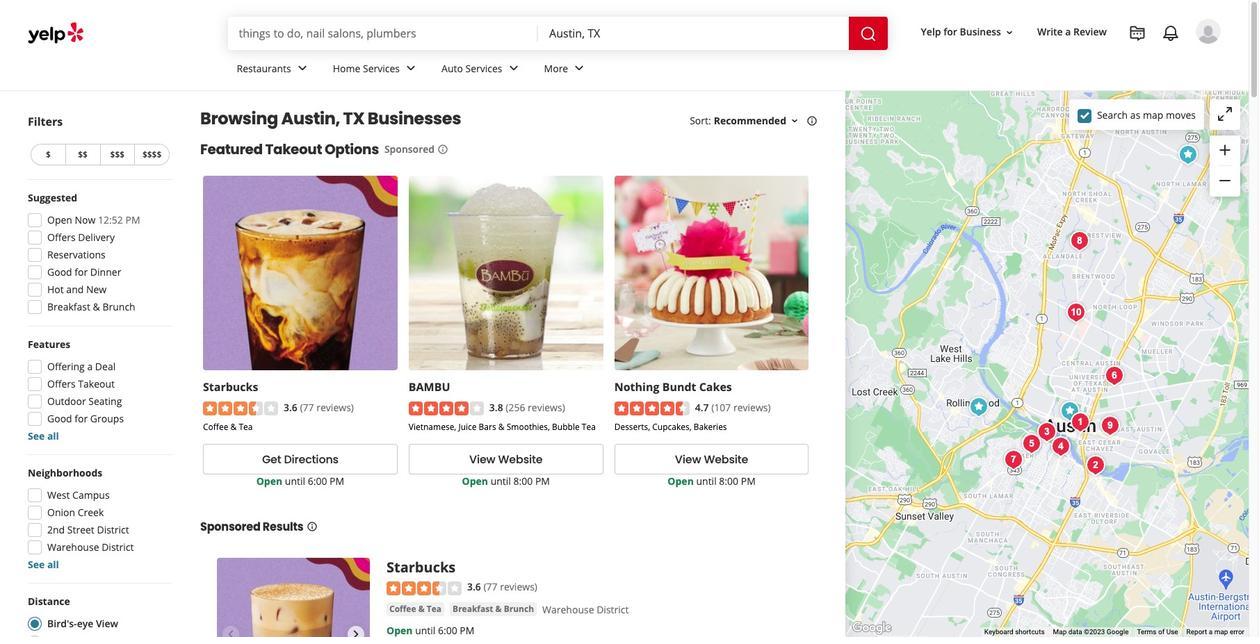 Task type: describe. For each thing, give the bounding box(es) containing it.
3.8 (256 reviews)
[[490, 401, 565, 414]]

search as map moves
[[1098, 108, 1196, 121]]

group containing features
[[24, 338, 173, 444]]

neighborhoods
[[28, 467, 102, 480]]

filters
[[28, 114, 63, 129]]

suggested
[[28, 191, 77, 205]]

map for error
[[1215, 629, 1229, 637]]

0 horizontal spatial coffee & tea
[[203, 422, 253, 434]]

4.7 (107 reviews)
[[695, 401, 771, 414]]

0 horizontal spatial warehouse district
[[47, 541, 134, 554]]

yelp for business
[[921, 25, 1002, 39]]

until for starbucks
[[285, 475, 305, 488]]

see all button for warehouse
[[28, 559, 59, 572]]

24 chevron down v2 image for auto services
[[505, 60, 522, 77]]

all for good for groups
[[47, 430, 59, 443]]

until for bambu
[[491, 475, 511, 488]]

more
[[544, 62, 568, 75]]

4.7
[[695, 401, 709, 414]]

pm for bambu
[[536, 475, 550, 488]]

keyboard shortcuts button
[[985, 628, 1045, 638]]

bubble
[[552, 422, 580, 434]]

browsing
[[200, 107, 278, 130]]

takeout for offers
[[78, 378, 115, 391]]

hot
[[47, 283, 64, 296]]

1 horizontal spatial 3.6 star rating image
[[387, 582, 462, 596]]

reviews) for starbucks
[[317, 401, 354, 414]]

2 vertical spatial district
[[597, 604, 629, 617]]

& inside group
[[93, 300, 100, 314]]

business
[[960, 25, 1002, 39]]

1 horizontal spatial 3.6
[[467, 581, 481, 594]]

odd duck image
[[1018, 431, 1046, 458]]

restaurants link
[[226, 50, 322, 90]]

see for good
[[28, 430, 45, 443]]

desserts,
[[615, 422, 650, 434]]

0 horizontal spatial 3.6
[[284, 401, 298, 414]]

bambu link
[[409, 380, 450, 395]]

tx
[[343, 107, 365, 130]]

directions
[[284, 452, 339, 468]]

expand map image
[[1217, 106, 1234, 122]]

0 horizontal spatial (77
[[300, 401, 314, 414]]

featured takeout options
[[200, 140, 379, 159]]

report a map error link
[[1187, 629, 1245, 637]]

features
[[28, 338, 70, 351]]

0 horizontal spatial view
[[96, 618, 118, 631]]

$$$ button
[[100, 144, 134, 166]]

open until 8:00 pm for nothing bundt cakes
[[668, 475, 756, 488]]

12:52
[[98, 214, 123, 227]]

business categories element
[[226, 50, 1221, 90]]

of
[[1159, 629, 1165, 637]]

starbucks for topmost starbucks link
[[203, 380, 258, 395]]

breakfast & brunch button
[[450, 603, 537, 617]]

open for starbucks
[[256, 475, 283, 488]]

view website link for bambu
[[409, 445, 604, 475]]

businesses
[[368, 107, 461, 130]]

search image
[[860, 25, 877, 42]]

reviews) up the breakfast & brunch "link"
[[500, 581, 538, 594]]

©2023
[[1084, 629, 1106, 637]]

eye
[[77, 618, 93, 631]]

0 horizontal spatial 6:00
[[308, 475, 327, 488]]

nothing bundt cakes image
[[965, 394, 993, 422]]

good for dinner
[[47, 266, 121, 279]]

auto services link
[[431, 50, 533, 90]]

reservations
[[47, 248, 106, 262]]

google image
[[849, 620, 895, 638]]

loro image
[[1000, 447, 1028, 474]]

terry black's barbecue image
[[1034, 419, 1061, 447]]

pm for starbucks
[[330, 475, 344, 488]]

until down coffee & tea link
[[415, 624, 436, 638]]

0 vertical spatial starbucks link
[[203, 380, 258, 395]]

view for nothing bundt cakes
[[675, 452, 701, 468]]

8:00 for nothing bundt cakes
[[719, 475, 739, 488]]

reviews) for nothing bundt cakes
[[734, 401, 771, 414]]

takeout for featured
[[265, 140, 322, 159]]

featured
[[200, 140, 263, 159]]

notifications image
[[1163, 25, 1180, 42]]

24 chevron down v2 image
[[294, 60, 311, 77]]

map
[[1054, 629, 1067, 637]]

starbucks image
[[1057, 398, 1084, 426]]

good for groups
[[47, 412, 124, 426]]

1 horizontal spatial warehouse
[[543, 604, 594, 617]]

more link
[[533, 50, 599, 90]]

restaurants
[[237, 62, 291, 75]]

none field "near"
[[550, 26, 838, 41]]

Find text field
[[239, 26, 527, 41]]

1 vertical spatial open until 6:00 pm
[[387, 624, 475, 638]]

groups
[[90, 412, 124, 426]]

offering a deal
[[47, 360, 116, 374]]

website for nothing bundt cakes
[[704, 452, 749, 468]]

0 vertical spatial brunch
[[103, 300, 135, 314]]

seating
[[89, 395, 122, 408]]

home
[[333, 62, 361, 75]]

24 chevron down v2 image for more
[[571, 60, 588, 77]]

dinner
[[90, 266, 121, 279]]

new
[[86, 283, 107, 296]]

16 chevron down v2 image
[[789, 115, 801, 126]]

outdoor
[[47, 395, 86, 408]]

1 vertical spatial 6:00
[[438, 624, 458, 638]]

good for good for dinner
[[47, 266, 72, 279]]

zoom in image
[[1217, 142, 1234, 158]]

nothing bundt cakes link
[[615, 380, 732, 395]]

options
[[325, 140, 379, 159]]

view website link for nothing bundt cakes
[[615, 445, 809, 475]]

outdoor seating
[[47, 395, 122, 408]]

group containing neighborhoods
[[24, 467, 173, 572]]

offers for offers delivery
[[47, 231, 76, 244]]

delivery
[[78, 231, 115, 244]]

Near text field
[[550, 26, 838, 41]]

see all for good
[[28, 430, 59, 443]]

home services link
[[322, 50, 431, 90]]

0 horizontal spatial open until 6:00 pm
[[256, 475, 344, 488]]

bundt
[[663, 380, 697, 395]]

services for home services
[[363, 62, 400, 75]]

error
[[1230, 629, 1245, 637]]

until for nothing bundt cakes
[[697, 475, 717, 488]]

slideshow element
[[217, 559, 370, 638]]

group containing suggested
[[24, 191, 173, 319]]

$$
[[78, 149, 88, 161]]

none field find
[[239, 26, 527, 41]]

get directions
[[262, 452, 339, 468]]

data
[[1069, 629, 1083, 637]]

for for business
[[944, 25, 958, 39]]

8:00 for bambu
[[514, 475, 533, 488]]

0 horizontal spatial tea
[[239, 422, 253, 434]]

2nd street district
[[47, 524, 129, 537]]

suerte image
[[1097, 412, 1125, 440]]

for for dinner
[[75, 266, 88, 279]]

breakfast & brunch inside button
[[453, 604, 534, 615]]

a for offering
[[87, 360, 93, 374]]

bird's-eye view
[[47, 618, 118, 631]]

option group containing distance
[[24, 595, 173, 638]]

3.8
[[490, 401, 503, 414]]

offers for offers takeout
[[47, 378, 76, 391]]

write
[[1038, 25, 1063, 39]]

coffee inside the 'coffee & tea' button
[[390, 604, 416, 615]]

now
[[75, 214, 96, 227]]

& inside "link"
[[496, 604, 502, 615]]

as
[[1131, 108, 1141, 121]]

view for bambu
[[470, 452, 496, 468]]

bars
[[479, 422, 496, 434]]

aba - austin image
[[1048, 433, 1075, 461]]

moonshine patio bar & grill image
[[1067, 409, 1095, 437]]

austin,
[[281, 107, 340, 130]]

2nd
[[47, 524, 65, 537]]

view website for nothing bundt cakes
[[675, 452, 749, 468]]

campus
[[72, 489, 110, 502]]

onion creek
[[47, 506, 104, 520]]

yelp
[[921, 25, 942, 39]]

uchiko image
[[1063, 299, 1091, 327]]

$$ button
[[65, 144, 100, 166]]

open until 8:00 pm for bambu
[[462, 475, 550, 488]]

open for bambu
[[462, 475, 488, 488]]

3.6 (77 reviews) for the right 3.6 star rating image
[[467, 581, 538, 594]]

pm for nothing bundt cakes
[[741, 475, 756, 488]]



Task type: locate. For each thing, give the bounding box(es) containing it.
see
[[28, 430, 45, 443], [28, 559, 45, 572]]

0 vertical spatial 3.6
[[284, 401, 298, 414]]

keyboard
[[985, 629, 1014, 637]]

open down juice
[[462, 475, 488, 488]]

1 vertical spatial warehouse
[[543, 604, 594, 617]]

home services
[[333, 62, 400, 75]]

coffee & tea link
[[387, 603, 445, 617]]

2 view website from the left
[[675, 452, 749, 468]]

view website link down bakeries
[[615, 445, 809, 475]]

for up hot and new
[[75, 266, 88, 279]]

view website link down the vietnamese, juice bars & smoothies, bubble tea
[[409, 445, 604, 475]]

3.6 up get directions
[[284, 401, 298, 414]]

1 horizontal spatial warehouse district
[[543, 604, 629, 617]]

open for nothing bundt cakes
[[668, 475, 694, 488]]

8:00 down smoothies, at the left of page
[[514, 475, 533, 488]]

open
[[47, 214, 72, 227], [256, 475, 283, 488], [462, 475, 488, 488], [668, 475, 694, 488], [387, 624, 413, 638]]

2 vertical spatial a
[[1209, 629, 1213, 637]]

a right 'write'
[[1066, 25, 1072, 39]]

view website for bambu
[[470, 452, 543, 468]]

1 vertical spatial (77
[[484, 581, 498, 594]]

open down coffee & tea link
[[387, 624, 413, 638]]

0 vertical spatial open until 6:00 pm
[[256, 475, 344, 488]]

3.6 (77 reviews) up the directions
[[284, 401, 354, 414]]

moves
[[1166, 108, 1196, 121]]

3 24 chevron down v2 image from the left
[[571, 60, 588, 77]]

open until 8:00 pm down bakeries
[[668, 475, 756, 488]]

a inside group
[[87, 360, 93, 374]]

2 8:00 from the left
[[719, 475, 739, 488]]

1 services from the left
[[363, 62, 400, 75]]

website for bambu
[[498, 452, 543, 468]]

see all button down outdoor at the bottom of the page
[[28, 430, 59, 443]]

website
[[498, 452, 543, 468], [704, 452, 749, 468]]

view website down the vietnamese, juice bars & smoothies, bubble tea
[[470, 452, 543, 468]]

1 vertical spatial see all
[[28, 559, 59, 572]]

sponsored for sponsored
[[385, 143, 435, 156]]

see up distance
[[28, 559, 45, 572]]

24 chevron down v2 image inside the home services link
[[403, 60, 419, 77]]

breakfast & brunch inside group
[[47, 300, 135, 314]]

0 horizontal spatial starbucks link
[[203, 380, 258, 395]]

0 horizontal spatial sponsored
[[200, 520, 261, 536]]

24 chevron down v2 image inside more link
[[571, 60, 588, 77]]

map right as
[[1144, 108, 1164, 121]]

west
[[47, 489, 70, 502]]

map for moves
[[1144, 108, 1164, 121]]

see all button
[[28, 430, 59, 443], [28, 559, 59, 572]]

auto services
[[442, 62, 503, 75]]

1 horizontal spatial breakfast
[[453, 604, 493, 615]]

1 horizontal spatial services
[[466, 62, 503, 75]]

website down bakeries
[[704, 452, 749, 468]]

0 horizontal spatial view website link
[[409, 445, 604, 475]]

see all button down 2nd
[[28, 559, 59, 572]]

a right report
[[1209, 629, 1213, 637]]

1 vertical spatial good
[[47, 412, 72, 426]]

24 chevron down v2 image right "more"
[[571, 60, 588, 77]]

1 8:00 from the left
[[514, 475, 533, 488]]

nothing
[[615, 380, 660, 395]]

salty sow image
[[1101, 362, 1129, 390]]

distance
[[28, 595, 70, 609]]

next image
[[348, 627, 364, 638]]

good for good for groups
[[47, 412, 72, 426]]

0 vertical spatial see all button
[[28, 430, 59, 443]]

coffee
[[203, 422, 228, 434], [390, 604, 416, 615]]

1 vertical spatial brunch
[[504, 604, 534, 615]]

1 vertical spatial takeout
[[78, 378, 115, 391]]

24 chevron down v2 image left auto at top
[[403, 60, 419, 77]]

8:00 down bakeries
[[719, 475, 739, 488]]

view
[[470, 452, 496, 468], [675, 452, 701, 468], [96, 618, 118, 631]]

2 offers from the top
[[47, 378, 76, 391]]

option group
[[24, 595, 173, 638]]

3.6 star rating image up the 'coffee & tea' button on the bottom left of page
[[387, 582, 462, 596]]

2 see all button from the top
[[28, 559, 59, 572]]

warehouse district
[[47, 541, 134, 554], [543, 604, 629, 617]]

see all button for good
[[28, 430, 59, 443]]

get directions link
[[203, 445, 398, 475]]

24 chevron down v2 image right auto services
[[505, 60, 522, 77]]

none field up business categories element
[[550, 26, 838, 41]]

24 chevron down v2 image
[[403, 60, 419, 77], [505, 60, 522, 77], [571, 60, 588, 77]]

2 none field from the left
[[550, 26, 838, 41]]

sponsored for sponsored results
[[200, 520, 261, 536]]

6:00
[[308, 475, 327, 488], [438, 624, 458, 638]]

(77 up the directions
[[300, 401, 314, 414]]

1 vertical spatial map
[[1215, 629, 1229, 637]]

see up neighborhoods
[[28, 430, 45, 443]]

bambu
[[409, 380, 450, 395]]

view down bars
[[470, 452, 496, 468]]

for right yelp
[[944, 25, 958, 39]]

1 horizontal spatial open until 8:00 pm
[[668, 475, 756, 488]]

0 vertical spatial district
[[97, 524, 129, 537]]

(77
[[300, 401, 314, 414], [484, 581, 498, 594]]

reviews) right (107
[[734, 401, 771, 414]]

map data ©2023 google
[[1054, 629, 1129, 637]]

1 vertical spatial see all button
[[28, 559, 59, 572]]

tea up get directions "link"
[[239, 422, 253, 434]]

1 horizontal spatial brunch
[[504, 604, 534, 615]]

1618 asian fusion image
[[1082, 452, 1110, 480]]

(256
[[506, 401, 525, 414]]

0 vertical spatial warehouse district
[[47, 541, 134, 554]]

6:00 down the directions
[[308, 475, 327, 488]]

0 horizontal spatial starbucks
[[203, 380, 258, 395]]

2 good from the top
[[47, 412, 72, 426]]

until down bakeries
[[697, 475, 717, 488]]

1 vertical spatial 3.6
[[467, 581, 481, 594]]

16 info v2 image right results
[[306, 522, 318, 533]]

jeremy m. image
[[1196, 19, 1221, 44]]

6:00 down coffee & tea link
[[438, 624, 458, 638]]

2 horizontal spatial tea
[[582, 422, 596, 434]]

1 vertical spatial warehouse district
[[543, 604, 629, 617]]

1 see all from the top
[[28, 430, 59, 443]]

offers down offering
[[47, 378, 76, 391]]

1 horizontal spatial 16 info v2 image
[[807, 115, 818, 126]]

zoom out image
[[1217, 173, 1234, 189]]

open down get
[[256, 475, 283, 488]]

1 horizontal spatial website
[[704, 452, 749, 468]]

see all for warehouse
[[28, 559, 59, 572]]

starbucks link
[[203, 380, 258, 395], [387, 559, 456, 578]]

1 vertical spatial district
[[102, 541, 134, 554]]

terms of use
[[1138, 629, 1179, 637]]

0 vertical spatial coffee & tea
[[203, 422, 253, 434]]

terms
[[1138, 629, 1157, 637]]

brunch inside breakfast & brunch button
[[504, 604, 534, 615]]

1 horizontal spatial (77
[[484, 581, 498, 594]]

1 open until 8:00 pm from the left
[[462, 475, 550, 488]]

pm inside group
[[126, 214, 140, 227]]

0 vertical spatial all
[[47, 430, 59, 443]]

1 vertical spatial breakfast & brunch
[[453, 604, 534, 615]]

and
[[66, 283, 84, 296]]

all for warehouse district
[[47, 559, 59, 572]]

$$$$ button
[[134, 144, 170, 166]]

user actions element
[[910, 17, 1241, 103]]

2 see from the top
[[28, 559, 45, 572]]

0 vertical spatial offers
[[47, 231, 76, 244]]

1 horizontal spatial view website link
[[615, 445, 809, 475]]

for
[[944, 25, 958, 39], [75, 266, 88, 279], [75, 412, 88, 426]]

a for write
[[1066, 25, 1072, 39]]

shortcuts
[[1016, 629, 1045, 637]]

1 horizontal spatial a
[[1066, 25, 1072, 39]]

1 website from the left
[[498, 452, 543, 468]]

offers delivery
[[47, 231, 115, 244]]

1 all from the top
[[47, 430, 59, 443]]

3.6 (77 reviews) for the topmost 3.6 star rating image
[[284, 401, 354, 414]]

3.6 star rating image
[[203, 402, 278, 416], [387, 582, 462, 596]]

bird's-
[[47, 618, 77, 631]]

1 horizontal spatial 8:00
[[719, 475, 739, 488]]

breakfast & brunch link
[[450, 603, 537, 617]]

0 horizontal spatial services
[[363, 62, 400, 75]]

0 vertical spatial a
[[1066, 25, 1072, 39]]

sponsored down the businesses
[[385, 143, 435, 156]]

sponsored left results
[[200, 520, 261, 536]]

0 horizontal spatial website
[[498, 452, 543, 468]]

None search field
[[228, 17, 891, 50]]

reviews) for bambu
[[528, 401, 565, 414]]

1 vertical spatial starbucks
[[387, 559, 456, 578]]

1 none field from the left
[[239, 26, 527, 41]]

1 24 chevron down v2 image from the left
[[403, 60, 419, 77]]

0 horizontal spatial 8:00
[[514, 475, 533, 488]]

write a review
[[1038, 25, 1107, 39]]

until down the vietnamese, juice bars & smoothies, bubble tea
[[491, 475, 511, 488]]

all
[[47, 430, 59, 443], [47, 559, 59, 572]]

west campus
[[47, 489, 110, 502]]

8:00
[[514, 475, 533, 488], [719, 475, 739, 488]]

starbucks
[[203, 380, 258, 395], [387, 559, 456, 578]]

0 horizontal spatial 3.6 star rating image
[[203, 402, 278, 416]]

all down good for groups
[[47, 430, 59, 443]]

0 horizontal spatial a
[[87, 360, 93, 374]]

use
[[1167, 629, 1179, 637]]

hot and new
[[47, 283, 107, 296]]

2 see all from the top
[[28, 559, 59, 572]]

see all down outdoor at the bottom of the page
[[28, 430, 59, 443]]

terms of use link
[[1138, 629, 1179, 637]]

1 horizontal spatial 3.6 (77 reviews)
[[467, 581, 538, 594]]

open until 6:00 pm down coffee & tea link
[[387, 624, 475, 638]]

0 horizontal spatial map
[[1144, 108, 1164, 121]]

1 horizontal spatial view website
[[675, 452, 749, 468]]

0 vertical spatial coffee
[[203, 422, 228, 434]]

a left deal in the left of the page
[[87, 360, 93, 374]]

None field
[[239, 26, 527, 41], [550, 26, 838, 41]]

offers
[[47, 231, 76, 244], [47, 378, 76, 391]]

view down cupcakes,
[[675, 452, 701, 468]]

1 view website link from the left
[[409, 445, 604, 475]]

vietnamese, juice bars & smoothies, bubble tea
[[409, 422, 596, 434]]

0 horizontal spatial warehouse
[[47, 541, 99, 554]]

nothing bundt cakes
[[615, 380, 732, 395]]

cupcakes,
[[653, 422, 692, 434]]

1 horizontal spatial open until 6:00 pm
[[387, 624, 475, 638]]

smoothies,
[[507, 422, 550, 434]]

1 vertical spatial a
[[87, 360, 93, 374]]

1 horizontal spatial starbucks link
[[387, 559, 456, 578]]

3.6 (77 reviews)
[[284, 401, 354, 414], [467, 581, 538, 594]]

results
[[263, 520, 304, 536]]

0 vertical spatial 3.6 (77 reviews)
[[284, 401, 354, 414]]

onion
[[47, 506, 75, 520]]

3.6 up breakfast & brunch button
[[467, 581, 481, 594]]

1 good from the top
[[47, 266, 72, 279]]

1 horizontal spatial map
[[1215, 629, 1229, 637]]

2 all from the top
[[47, 559, 59, 572]]

see for warehouse
[[28, 559, 45, 572]]

1 see from the top
[[28, 430, 45, 443]]

1 horizontal spatial 24 chevron down v2 image
[[505, 60, 522, 77]]

all down 2nd
[[47, 559, 59, 572]]

open until 8:00 pm down the vietnamese, juice bars & smoothies, bubble tea
[[462, 475, 550, 488]]

1 horizontal spatial tea
[[427, 604, 442, 615]]

2 horizontal spatial a
[[1209, 629, 1213, 637]]

0 vertical spatial map
[[1144, 108, 1164, 121]]

1 vertical spatial 3.6 (77 reviews)
[[467, 581, 538, 594]]

vietnamese,
[[409, 422, 457, 434]]

3.6 star rating image up get
[[203, 402, 278, 416]]

2 open until 8:00 pm from the left
[[668, 475, 756, 488]]

starbucks for bottommost starbucks link
[[387, 559, 456, 578]]

0 horizontal spatial 3.6 (77 reviews)
[[284, 401, 354, 414]]

0 horizontal spatial none field
[[239, 26, 527, 41]]

reviews) up the directions
[[317, 401, 354, 414]]

services right auto at top
[[466, 62, 503, 75]]

report a map error
[[1187, 629, 1245, 637]]

0 vertical spatial good
[[47, 266, 72, 279]]

takeout down austin,
[[265, 140, 322, 159]]

1 horizontal spatial coffee
[[390, 604, 416, 615]]

1 vertical spatial see
[[28, 559, 45, 572]]

0 vertical spatial breakfast & brunch
[[47, 300, 135, 314]]

1 vertical spatial for
[[75, 266, 88, 279]]

0 horizontal spatial 16 info v2 image
[[306, 522, 318, 533]]

1 view website from the left
[[470, 452, 543, 468]]

offers up 'reservations'
[[47, 231, 76, 244]]

1 horizontal spatial none field
[[550, 26, 838, 41]]

1 see all button from the top
[[28, 430, 59, 443]]

3.6 (77 reviews) up the breakfast & brunch "link"
[[467, 581, 538, 594]]

1 vertical spatial coffee
[[390, 604, 416, 615]]

2 services from the left
[[466, 62, 503, 75]]

for down outdoor seating
[[75, 412, 88, 426]]

2 horizontal spatial 24 chevron down v2 image
[[571, 60, 588, 77]]

view right eye
[[96, 618, 118, 631]]

good down outdoor at the bottom of the page
[[47, 412, 72, 426]]

until down get directions
[[285, 475, 305, 488]]

0 vertical spatial (77
[[300, 401, 314, 414]]

open down cupcakes,
[[668, 475, 694, 488]]

street
[[67, 524, 94, 537]]

1 vertical spatial starbucks link
[[387, 559, 456, 578]]

group
[[1210, 136, 1241, 197], [24, 191, 173, 319], [24, 338, 173, 444], [24, 467, 173, 572]]

bakeries
[[694, 422, 727, 434]]

see all down 2nd
[[28, 559, 59, 572]]

1 horizontal spatial sponsored
[[385, 143, 435, 156]]

good up hot
[[47, 266, 72, 279]]

open until 6:00 pm down get directions
[[256, 475, 344, 488]]

sort:
[[690, 114, 711, 127]]

$ button
[[31, 144, 65, 166]]

1 horizontal spatial coffee & tea
[[390, 604, 442, 615]]

(77 up the breakfast & brunch "link"
[[484, 581, 498, 594]]

a for report
[[1209, 629, 1213, 637]]

1 vertical spatial coffee & tea
[[390, 604, 442, 615]]

for for groups
[[75, 412, 88, 426]]

barley swine image
[[1066, 227, 1094, 255]]

services
[[363, 62, 400, 75], [466, 62, 503, 75]]

map region
[[732, 0, 1260, 638]]

recommended
[[714, 114, 787, 127]]

previous image
[[223, 627, 239, 638]]

1 horizontal spatial takeout
[[265, 140, 322, 159]]

1 vertical spatial 3.6 star rating image
[[387, 582, 462, 596]]

creek
[[78, 506, 104, 520]]

starbucks image
[[217, 559, 370, 638]]

coffee & tea
[[203, 422, 253, 434], [390, 604, 442, 615]]

breakfast right the 'coffee & tea' button on the bottom left of page
[[453, 604, 493, 615]]

view website down bakeries
[[675, 452, 749, 468]]

16 info v2 image
[[807, 115, 818, 126], [306, 522, 318, 533]]

4.7 star rating image
[[615, 402, 690, 416]]

2 24 chevron down v2 image from the left
[[505, 60, 522, 77]]

services for auto services
[[466, 62, 503, 75]]

2 website from the left
[[704, 452, 749, 468]]

24 chevron down v2 image for home services
[[403, 60, 419, 77]]

coffee & tea inside button
[[390, 604, 442, 615]]

1 offers from the top
[[47, 231, 76, 244]]

breakfast down and
[[47, 300, 90, 314]]

16 info v2 image right 16 chevron down v2 image
[[807, 115, 818, 126]]

reviews) up smoothies, at the left of page
[[528, 401, 565, 414]]

deal
[[95, 360, 116, 374]]

none field up the home services link
[[239, 26, 527, 41]]

16 chevron down v2 image
[[1004, 27, 1016, 38]]

0 vertical spatial 3.6 star rating image
[[203, 402, 278, 416]]

projects image
[[1130, 25, 1146, 42]]

map left error
[[1215, 629, 1229, 637]]

open until 8:00 pm
[[462, 475, 550, 488], [668, 475, 756, 488]]

breakfast inside group
[[47, 300, 90, 314]]

takeout inside group
[[78, 378, 115, 391]]

0 horizontal spatial coffee
[[203, 422, 228, 434]]

0 vertical spatial warehouse
[[47, 541, 99, 554]]

open down suggested
[[47, 214, 72, 227]]

tea left the breakfast & brunch "link"
[[427, 604, 442, 615]]

breakfast inside breakfast & brunch button
[[453, 604, 493, 615]]

0 vertical spatial for
[[944, 25, 958, 39]]

$$$
[[110, 149, 125, 161]]

auto
[[442, 62, 463, 75]]

tea inside button
[[427, 604, 442, 615]]

2 view website link from the left
[[615, 445, 809, 475]]

offers takeout
[[47, 378, 115, 391]]

1 horizontal spatial starbucks
[[387, 559, 456, 578]]

cakes
[[700, 380, 732, 395]]

(107
[[712, 401, 731, 414]]

website down smoothies, at the left of page
[[498, 452, 543, 468]]

1 horizontal spatial breakfast & brunch
[[453, 604, 534, 615]]

tea right bubble
[[582, 422, 596, 434]]

for inside button
[[944, 25, 958, 39]]

$$$$
[[143, 149, 162, 161]]

coffee & tea button
[[387, 603, 445, 617]]

24 chevron down v2 image inside auto services link
[[505, 60, 522, 77]]

0 vertical spatial breakfast
[[47, 300, 90, 314]]

bambu image
[[1175, 141, 1203, 169]]

open now 12:52 pm
[[47, 214, 140, 227]]

0 horizontal spatial takeout
[[78, 378, 115, 391]]

0 vertical spatial 6:00
[[308, 475, 327, 488]]

juice
[[459, 422, 477, 434]]

takeout up "seating"
[[78, 378, 115, 391]]

services right home
[[363, 62, 400, 75]]

0 vertical spatial see all
[[28, 430, 59, 443]]

offering
[[47, 360, 85, 374]]

view website link
[[409, 445, 604, 475], [615, 445, 809, 475]]

0 horizontal spatial breakfast & brunch
[[47, 300, 135, 314]]

1 vertical spatial 16 info v2 image
[[306, 522, 318, 533]]

3.8 star rating image
[[409, 402, 484, 416]]

16 info v2 image
[[438, 144, 449, 155]]

0 horizontal spatial view website
[[470, 452, 543, 468]]

0 vertical spatial starbucks
[[203, 380, 258, 395]]

see all
[[28, 430, 59, 443], [28, 559, 59, 572]]

open until 6:00 pm
[[256, 475, 344, 488], [387, 624, 475, 638]]

0 horizontal spatial 24 chevron down v2 image
[[403, 60, 419, 77]]

open inside group
[[47, 214, 72, 227]]



Task type: vqa. For each thing, say whether or not it's contained in the screenshot.
View Website 'link' corresponding to Nothing Bundt Cakes
yes



